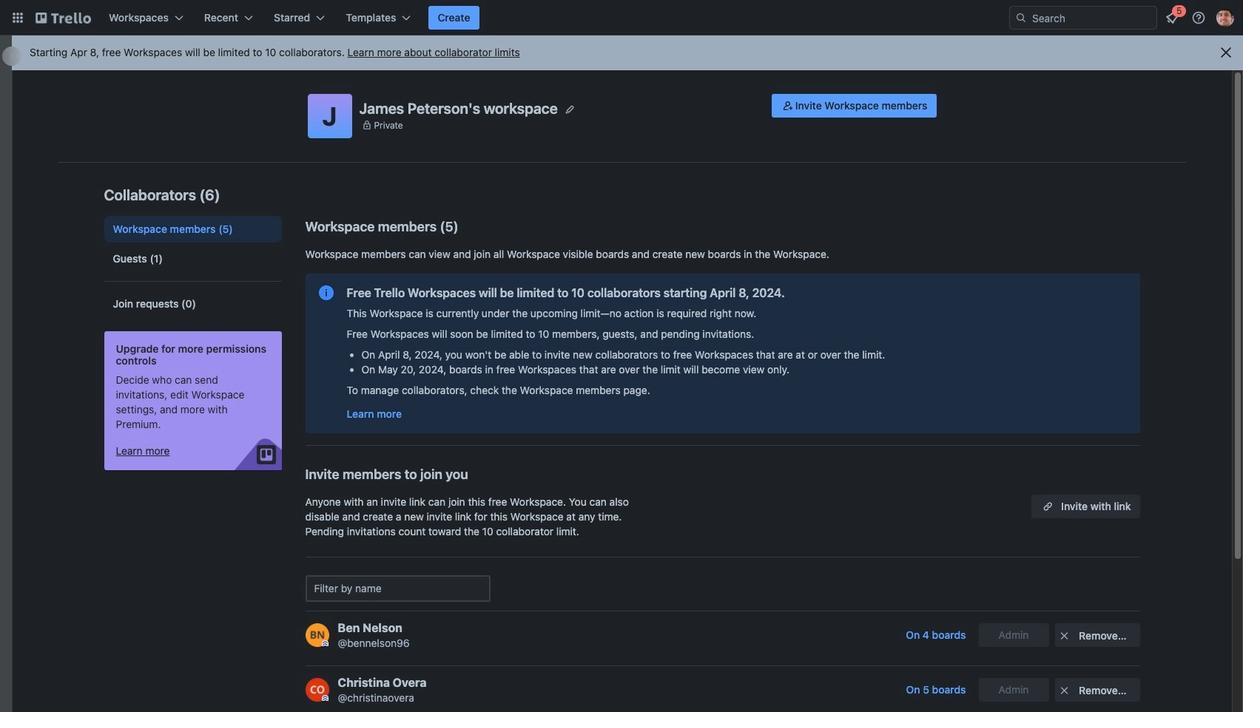 Task type: vqa. For each thing, say whether or not it's contained in the screenshot.
the 5 notifications icon
yes



Task type: describe. For each thing, give the bounding box(es) containing it.
this member is an admin of this workspace. image
[[322, 696, 328, 702]]

Filter by name text field
[[305, 576, 490, 602]]

james peterson (jamespeterson93) image
[[1217, 9, 1234, 27]]



Task type: locate. For each thing, give the bounding box(es) containing it.
Search field
[[1027, 7, 1157, 29]]

primary element
[[0, 0, 1243, 36]]

back to home image
[[36, 6, 91, 30]]

0 horizontal spatial sm image
[[781, 98, 795, 113]]

5 notifications image
[[1163, 9, 1181, 27]]

sm image
[[1057, 684, 1072, 699]]

1 vertical spatial sm image
[[1057, 629, 1072, 644]]

1 horizontal spatial sm image
[[1057, 629, 1072, 644]]

open information menu image
[[1191, 10, 1206, 25]]

this member is an admin of this workspace. image
[[322, 641, 328, 648]]

sm image
[[781, 98, 795, 113], [1057, 629, 1072, 644]]

0 vertical spatial sm image
[[781, 98, 795, 113]]

search image
[[1015, 12, 1027, 24]]



